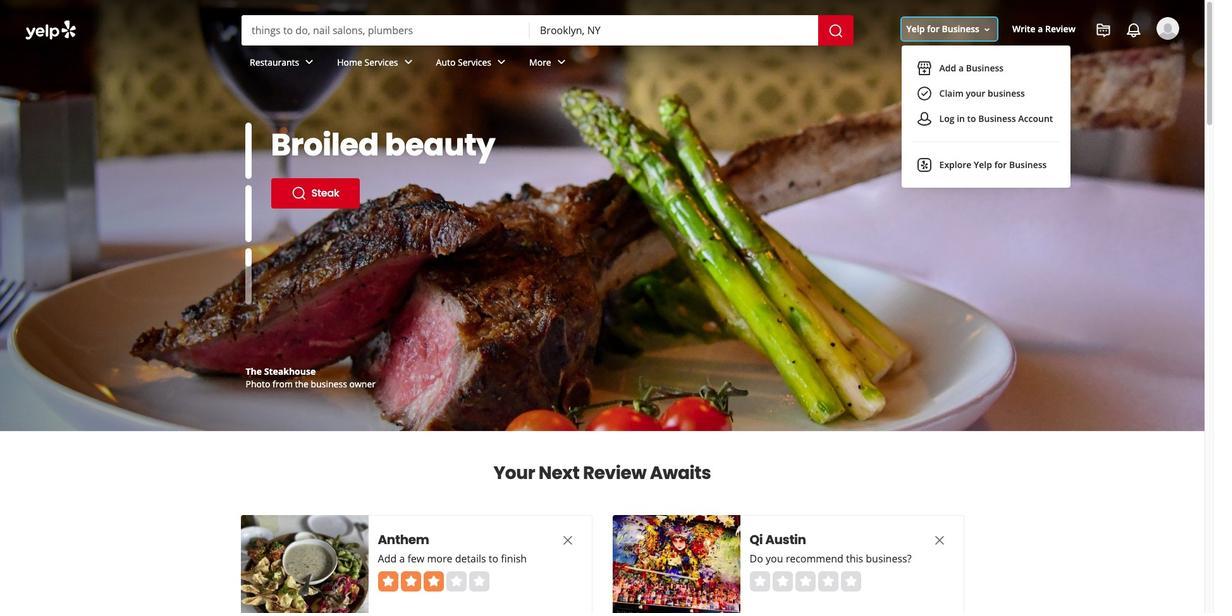 Task type: locate. For each thing, give the bounding box(es) containing it.
0 horizontal spatial to
[[489, 552, 499, 566]]

add right 24 add biz v2 "icon"
[[940, 62, 956, 74]]

1 horizontal spatial a
[[959, 62, 964, 74]]

1 none field from the left
[[242, 15, 530, 46]]

qi
[[750, 531, 763, 549]]

yelp right explore
[[974, 159, 992, 171]]

business
[[988, 88, 1025, 100], [311, 378, 347, 390]]

0 horizontal spatial business
[[311, 378, 347, 390]]

dismiss card image
[[560, 533, 575, 548], [932, 533, 947, 548]]

for
[[927, 23, 940, 35], [995, 159, 1007, 171]]

a up claim
[[959, 62, 964, 74]]

1 24 chevron down v2 image from the left
[[401, 55, 416, 70]]

add a business
[[940, 62, 1004, 74]]

broiled beauty
[[271, 124, 495, 166]]

business inside the steakhouse photo from the business owner
[[311, 378, 347, 390]]

24 chevron down v2 image left auto on the top of the page
[[401, 55, 416, 70]]

2 24 chevron down v2 image from the left
[[554, 55, 569, 70]]

add down the anthem
[[378, 552, 397, 566]]

rating element
[[750, 572, 861, 592]]

yelp for business button
[[902, 18, 997, 41]]

yelp
[[907, 23, 925, 35], [974, 159, 992, 171]]

0 horizontal spatial dismiss card image
[[560, 533, 575, 548]]

austin
[[765, 531, 806, 549]]

business up log in to business account
[[988, 88, 1025, 100]]

1 horizontal spatial dismiss card image
[[932, 533, 947, 548]]

address, neighborhood, city, state or zip text field
[[530, 15, 818, 46]]

1 horizontal spatial add
[[940, 62, 956, 74]]

0 vertical spatial business
[[988, 88, 1025, 100]]

services inside 'auto services' link
[[458, 56, 491, 68]]

business down the claim your business button
[[979, 113, 1016, 125]]

0 vertical spatial add
[[940, 62, 956, 74]]

you
[[766, 552, 783, 566]]

0 horizontal spatial yelp
[[907, 23, 925, 35]]

services for auto services
[[458, 56, 491, 68]]

photo of qi austin image
[[613, 515, 740, 613]]

1 vertical spatial yelp
[[974, 159, 992, 171]]

for up 24 add biz v2 "icon"
[[927, 23, 940, 35]]

0 horizontal spatial services
[[365, 56, 398, 68]]

24 chevron down v2 image inside home services link
[[401, 55, 416, 70]]

business left 16 chevron down v2 icon
[[942, 23, 980, 35]]

services inside home services link
[[365, 56, 398, 68]]

None radio
[[773, 572, 793, 592], [818, 572, 838, 592], [773, 572, 793, 592], [818, 572, 838, 592]]

add
[[940, 62, 956, 74], [378, 552, 397, 566]]

to
[[967, 113, 976, 125], [489, 552, 499, 566]]

beauty
[[385, 124, 495, 166]]

2 none field from the left
[[530, 15, 818, 46]]

24 friends v2 image
[[917, 112, 932, 127]]

do you recommend this business?
[[750, 552, 912, 566]]

auto services
[[436, 56, 491, 68]]

explore
[[940, 159, 972, 171]]

broiled
[[271, 124, 379, 166]]

1 horizontal spatial for
[[995, 159, 1007, 171]]

a
[[1038, 23, 1043, 35], [959, 62, 964, 74], [399, 552, 405, 566]]

a for business
[[959, 62, 964, 74]]

services right home
[[365, 56, 398, 68]]

steak link
[[271, 178, 360, 209]]

a right write
[[1038, 23, 1043, 35]]

from
[[273, 378, 293, 390]]

2 vertical spatial a
[[399, 552, 405, 566]]

24 chevron down v2 image right restaurants at the left of page
[[302, 55, 317, 70]]

2 horizontal spatial a
[[1038, 23, 1043, 35]]

24 chevron down v2 image for more
[[554, 55, 569, 70]]

a inside button
[[959, 62, 964, 74]]

add a few more details to finish
[[378, 552, 527, 566]]

to right in
[[967, 113, 976, 125]]

1 vertical spatial business
[[311, 378, 347, 390]]

1 vertical spatial add
[[378, 552, 397, 566]]

1 vertical spatial a
[[959, 62, 964, 74]]

write
[[1013, 23, 1036, 35]]

None search field
[[242, 15, 854, 46]]

review
[[1046, 23, 1076, 35], [583, 461, 647, 486]]

business right the
[[311, 378, 347, 390]]

write a review
[[1013, 23, 1076, 35]]

photo
[[246, 378, 270, 390]]

review right write
[[1046, 23, 1076, 35]]

24 chevron down v2 image
[[401, 55, 416, 70], [494, 55, 509, 70]]

home
[[337, 56, 362, 68]]

services
[[365, 56, 398, 68], [458, 56, 491, 68]]

services right auto on the top of the page
[[458, 56, 491, 68]]

0 horizontal spatial 24 chevron down v2 image
[[302, 55, 317, 70]]

user actions element
[[897, 16, 1197, 188]]

claim
[[940, 88, 964, 100]]

24 chevron down v2 image right more
[[554, 55, 569, 70]]

a inside "link"
[[1038, 23, 1043, 35]]

0 vertical spatial review
[[1046, 23, 1076, 35]]

yelp for business
[[907, 23, 980, 35]]

0 horizontal spatial add
[[378, 552, 397, 566]]

1 horizontal spatial review
[[1046, 23, 1076, 35]]

3 star rating image
[[378, 572, 489, 592]]

more
[[427, 552, 453, 566]]

business
[[942, 23, 980, 35], [966, 62, 1004, 74], [979, 113, 1016, 125], [1009, 159, 1047, 171]]

0 horizontal spatial 24 chevron down v2 image
[[401, 55, 416, 70]]

owner
[[349, 378, 376, 390]]

1 dismiss card image from the left
[[560, 533, 575, 548]]

add inside add a business button
[[940, 62, 956, 74]]

your
[[494, 461, 535, 486]]

24 yelp for biz v2 image
[[917, 158, 932, 173]]

explore banner section banner
[[0, 0, 1205, 431]]

your
[[966, 88, 986, 100]]

None search field
[[0, 0, 1205, 188]]

0 horizontal spatial a
[[399, 552, 405, 566]]

1 horizontal spatial yelp
[[974, 159, 992, 171]]

1 24 chevron down v2 image from the left
[[302, 55, 317, 70]]

add for add a business
[[940, 62, 956, 74]]

0 vertical spatial to
[[967, 113, 976, 125]]

to inside button
[[967, 113, 976, 125]]

for right explore
[[995, 159, 1007, 171]]

1 horizontal spatial services
[[458, 56, 491, 68]]

0 vertical spatial yelp
[[907, 23, 925, 35]]

anthem
[[378, 531, 429, 549]]

1 horizontal spatial to
[[967, 113, 976, 125]]

24 chevron down v2 image inside 'auto services' link
[[494, 55, 509, 70]]

more link
[[519, 46, 579, 82]]

2 dismiss card image from the left
[[932, 533, 947, 548]]

dismiss card image for anthem
[[560, 533, 575, 548]]

select slide image
[[245, 123, 251, 179], [245, 186, 251, 242]]

0 vertical spatial select slide image
[[245, 123, 251, 179]]

photo of anthem image
[[241, 515, 368, 613]]

24 chevron down v2 image inside more link
[[554, 55, 569, 70]]

to left finish
[[489, 552, 499, 566]]

2 24 chevron down v2 image from the left
[[494, 55, 509, 70]]

0 vertical spatial for
[[927, 23, 940, 35]]

24 chevron down v2 image for auto services
[[494, 55, 509, 70]]

24 chevron down v2 image right auto services
[[494, 55, 509, 70]]

the
[[246, 366, 262, 378]]

review inside "link"
[[1046, 23, 1076, 35]]

explore yelp for business
[[940, 159, 1047, 171]]

search image
[[829, 23, 844, 38]]

1 horizontal spatial 24 chevron down v2 image
[[494, 55, 509, 70]]

1 vertical spatial select slide image
[[245, 186, 251, 242]]

this
[[846, 552, 863, 566]]

business down account
[[1009, 159, 1047, 171]]

0 horizontal spatial review
[[583, 461, 647, 486]]

business up claim your business at the top right of the page
[[966, 62, 1004, 74]]

24 chevron down v2 image
[[302, 55, 317, 70], [554, 55, 569, 70]]

1 services from the left
[[365, 56, 398, 68]]

1 horizontal spatial business
[[988, 88, 1025, 100]]

business?
[[866, 552, 912, 566]]

business inside the claim your business button
[[988, 88, 1025, 100]]

0 vertical spatial a
[[1038, 23, 1043, 35]]

a left few
[[399, 552, 405, 566]]

None radio
[[750, 572, 770, 592], [795, 572, 816, 592], [841, 572, 861, 592], [750, 572, 770, 592], [795, 572, 816, 592], [841, 572, 861, 592]]

2 services from the left
[[458, 56, 491, 68]]

details
[[455, 552, 486, 566]]

yelp up 24 add biz v2 "icon"
[[907, 23, 925, 35]]

add a business button
[[912, 56, 1060, 81]]

None field
[[242, 15, 530, 46], [530, 15, 818, 46]]

review right next
[[583, 461, 647, 486]]

24 chevron down v2 image inside restaurants link
[[302, 55, 317, 70]]

1 vertical spatial review
[[583, 461, 647, 486]]

1 vertical spatial to
[[489, 552, 499, 566]]

24 search v2 image
[[291, 186, 306, 201]]

1 horizontal spatial 24 chevron down v2 image
[[554, 55, 569, 70]]



Task type: describe. For each thing, give the bounding box(es) containing it.
steak
[[311, 186, 339, 200]]

account
[[1018, 113, 1053, 125]]

restaurants link
[[240, 46, 327, 82]]

steakhouse
[[264, 366, 316, 378]]

projects image
[[1096, 23, 1111, 38]]

auto services link
[[426, 46, 519, 82]]

24 chevron down v2 image for home services
[[401, 55, 416, 70]]

the steakhouse photo from the business owner
[[246, 366, 376, 390]]

24 chevron down v2 image for restaurants
[[302, 55, 317, 70]]

16 chevron down v2 image
[[982, 24, 992, 35]]

home services link
[[327, 46, 426, 82]]

1 vertical spatial for
[[995, 159, 1007, 171]]

few
[[408, 552, 425, 566]]

none field things to do, nail salons, plumbers
[[242, 15, 530, 46]]

notifications image
[[1126, 23, 1142, 38]]

log in to business account button
[[912, 107, 1060, 132]]

2 select slide image from the top
[[245, 186, 251, 242]]

qi austin link
[[750, 531, 908, 549]]

home services
[[337, 56, 398, 68]]

log
[[940, 113, 955, 125]]

24 add biz v2 image
[[917, 61, 932, 76]]

claim your business
[[940, 88, 1025, 100]]

recommend
[[786, 552, 844, 566]]

a for few
[[399, 552, 405, 566]]

(no rating) image
[[750, 572, 861, 592]]

log in to business account
[[940, 113, 1053, 125]]

do
[[750, 552, 763, 566]]

0 horizontal spatial for
[[927, 23, 940, 35]]

in
[[957, 113, 965, 125]]

write a review link
[[1007, 18, 1081, 41]]

things to do, nail salons, plumbers text field
[[242, 15, 530, 46]]

add for add a few more details to finish
[[378, 552, 397, 566]]

auto
[[436, 56, 456, 68]]

none field address, neighborhood, city, state or zip
[[530, 15, 818, 46]]

restaurants
[[250, 56, 299, 68]]

claim your business button
[[912, 81, 1060, 107]]

qi austin
[[750, 531, 806, 549]]

services for home services
[[365, 56, 398, 68]]

review for next
[[583, 461, 647, 486]]

finish
[[501, 552, 527, 566]]

dismiss card image for qi austin
[[932, 533, 947, 548]]

yelp inside yelp for business button
[[907, 23, 925, 35]]

a for review
[[1038, 23, 1043, 35]]

yelp inside explore yelp for business button
[[974, 159, 992, 171]]

your next review awaits
[[494, 461, 711, 486]]

anthem link
[[378, 531, 536, 549]]

awaits
[[650, 461, 711, 486]]

none search field containing yelp for business
[[0, 0, 1205, 188]]

explore yelp for business button
[[912, 153, 1060, 178]]

24 claim v2 image
[[917, 86, 932, 101]]

business categories element
[[240, 46, 1180, 82]]

1 select slide image from the top
[[245, 123, 251, 179]]

next
[[539, 461, 580, 486]]

more
[[529, 56, 551, 68]]

none search field inside search field
[[242, 15, 854, 46]]

the
[[295, 378, 309, 390]]

jeremy m. image
[[1157, 17, 1180, 40]]

the steakhouse link
[[246, 366, 316, 378]]

review for a
[[1046, 23, 1076, 35]]



Task type: vqa. For each thing, say whether or not it's contained in the screenshot.
the bottommost yelp
yes



